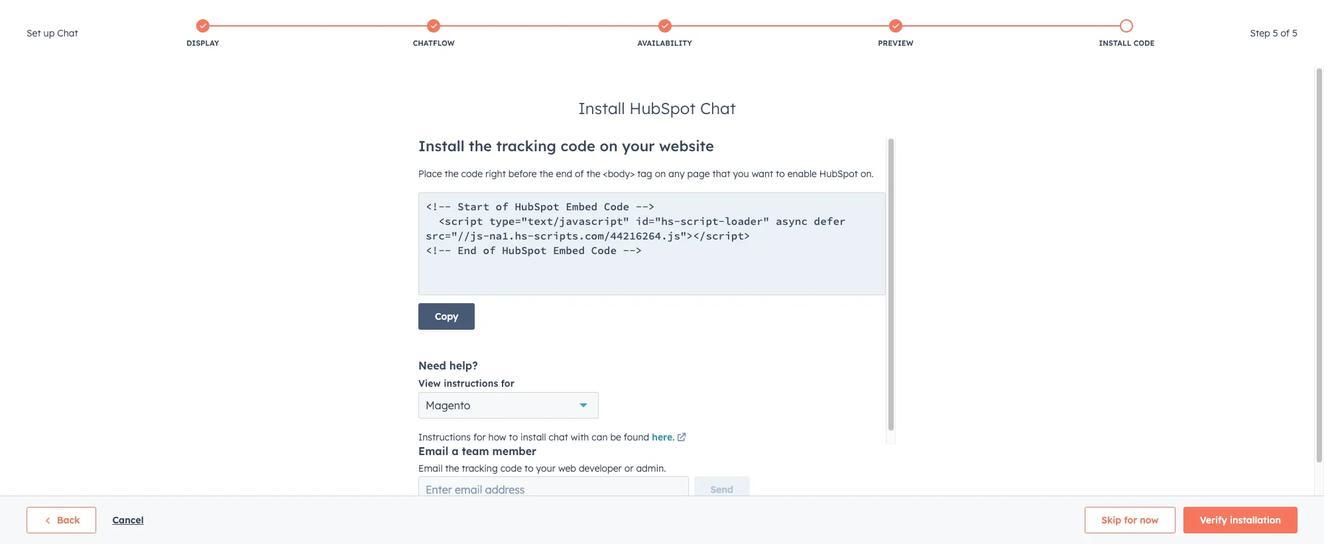 Task type: vqa. For each thing, say whether or not it's contained in the screenshot.
first 5 from the right
yes



Task type: locate. For each thing, give the bounding box(es) containing it.
chatflow completed list item
[[318, 17, 550, 51]]

0 vertical spatial email
[[419, 444, 449, 458]]

set
[[27, 27, 41, 39]]

0 horizontal spatial chat
[[57, 27, 78, 39]]

5
[[1274, 27, 1279, 39], [1293, 27, 1298, 39]]

verify installation
[[1201, 514, 1282, 526]]

hubspot
[[630, 98, 696, 118]]

1 horizontal spatial code
[[1134, 38, 1155, 48]]

menu item
[[1096, 0, 1121, 21]]

chatflow
[[413, 38, 455, 48]]

list containing display
[[87, 17, 1243, 51]]

1 5 from the left
[[1274, 27, 1279, 39]]

5 left of
[[1274, 27, 1279, 39]]

1 horizontal spatial install
[[1100, 38, 1132, 48]]

1 vertical spatial install
[[579, 98, 625, 118]]

chat right up
[[57, 27, 78, 39]]

0 vertical spatial code
[[1134, 38, 1155, 48]]

chat inside 'heading'
[[57, 27, 78, 39]]

menu
[[987, 0, 1309, 21]]

install
[[1100, 38, 1132, 48], [579, 98, 625, 118]]

0 vertical spatial chat
[[57, 27, 78, 39]]

1 vertical spatial chat
[[701, 98, 736, 118]]

code inside email a team member email the tracking code to your web developer or admin.
[[501, 462, 522, 474]]

set up chat heading
[[27, 25, 78, 41]]

send button
[[694, 476, 750, 503]]

list
[[87, 17, 1243, 51]]

5 right of
[[1293, 27, 1298, 39]]

chat right the hubspot
[[701, 98, 736, 118]]

skip
[[1102, 514, 1122, 526]]

member
[[493, 444, 537, 458]]

1 vertical spatial code
[[501, 462, 522, 474]]

skip for now button
[[1085, 507, 1176, 533]]

1 email from the top
[[419, 444, 449, 458]]

to
[[525, 462, 534, 474]]

send
[[711, 484, 734, 496]]

install inside install code list item
[[1100, 38, 1132, 48]]

up
[[43, 27, 55, 39]]

Search HubSpot search field
[[1138, 28, 1301, 50]]

chat
[[57, 27, 78, 39], [701, 98, 736, 118]]

install down settings icon on the top of page
[[1100, 38, 1132, 48]]

the
[[446, 462, 460, 474]]

verify installation button
[[1184, 507, 1298, 533]]

search image
[[1297, 34, 1306, 44]]

code
[[1134, 38, 1155, 48], [501, 462, 522, 474]]

display completed list item
[[87, 17, 318, 51]]

0 horizontal spatial code
[[501, 462, 522, 474]]

code down member
[[501, 462, 522, 474]]

1 horizontal spatial chat
[[701, 98, 736, 118]]

0 horizontal spatial install
[[579, 98, 625, 118]]

email left a
[[419, 444, 449, 458]]

1 horizontal spatial 5
[[1293, 27, 1298, 39]]

1 vertical spatial email
[[419, 462, 443, 474]]

0 vertical spatial install
[[1100, 38, 1132, 48]]

preview completed list item
[[781, 17, 1012, 51]]

code down settings icon on the top of page
[[1134, 38, 1155, 48]]

set up chat
[[27, 27, 78, 39]]

cancel button
[[112, 512, 144, 528]]

install left the hubspot
[[579, 98, 625, 118]]

cancel
[[112, 514, 144, 526]]

admin.
[[636, 462, 666, 474]]

email left the the at the bottom of page
[[419, 462, 443, 474]]

for
[[1125, 514, 1138, 526]]

team
[[462, 444, 489, 458]]

0 horizontal spatial 5
[[1274, 27, 1279, 39]]

chat for set up chat
[[57, 27, 78, 39]]

email
[[419, 444, 449, 458], [419, 462, 443, 474]]



Task type: describe. For each thing, give the bounding box(es) containing it.
install code list item
[[1012, 17, 1243, 51]]

back button
[[27, 507, 96, 533]]

step 5 of 5
[[1251, 27, 1298, 39]]

install hubspot chat
[[579, 98, 736, 118]]

your
[[536, 462, 556, 474]]

settings image
[[1125, 6, 1137, 18]]

or
[[625, 462, 634, 474]]

settings link
[[1123, 4, 1139, 18]]

Enter email address text field
[[419, 476, 689, 503]]

email a team member email the tracking code to your web developer or admin.
[[419, 444, 666, 474]]

installation
[[1231, 514, 1282, 526]]

chat for install hubspot chat
[[701, 98, 736, 118]]

availability completed list item
[[550, 17, 781, 51]]

preview
[[879, 38, 914, 48]]

now
[[1141, 514, 1159, 526]]

display
[[187, 38, 219, 48]]

web
[[559, 462, 577, 474]]

step
[[1251, 27, 1271, 39]]

2 email from the top
[[419, 462, 443, 474]]

back
[[57, 514, 80, 526]]

verify
[[1201, 514, 1228, 526]]

tracking
[[462, 462, 498, 474]]

install for install code
[[1100, 38, 1132, 48]]

2 5 from the left
[[1293, 27, 1298, 39]]

developer
[[579, 462, 622, 474]]

install for install hubspot chat
[[579, 98, 625, 118]]

skip for now
[[1102, 514, 1159, 526]]

search button
[[1290, 28, 1313, 50]]

of
[[1281, 27, 1290, 39]]

install code
[[1100, 38, 1155, 48]]

code inside list item
[[1134, 38, 1155, 48]]

a
[[452, 444, 459, 458]]

availability
[[638, 38, 692, 48]]



